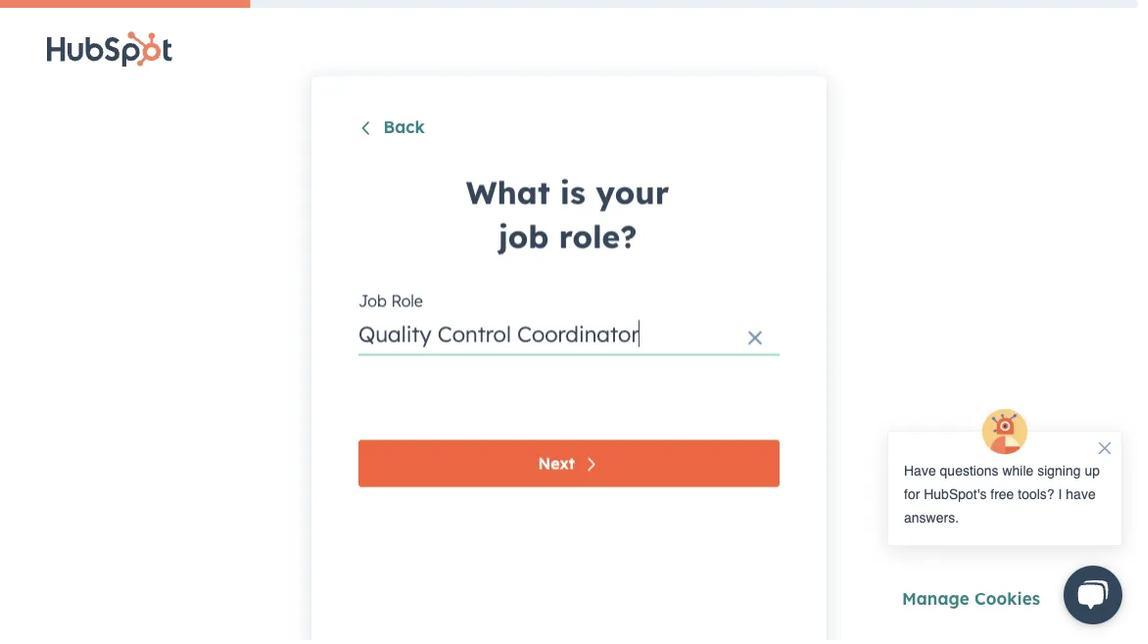 Task type: vqa. For each thing, say whether or not it's contained in the screenshot.
Is
yes



Task type: locate. For each thing, give the bounding box(es) containing it.
back button
[[359, 116, 425, 141]]

chat widget region
[[868, 408, 1138, 641]]

step 2 of 8 progress bar
[[0, 0, 250, 8]]

is
[[560, 172, 586, 212]]

hubspot image
[[47, 31, 172, 67]]

what
[[466, 172, 550, 212]]

next
[[538, 454, 575, 474]]

manage cookies link
[[902, 589, 1040, 610]]



Task type: describe. For each thing, give the bounding box(es) containing it.
cookies
[[975, 589, 1040, 610]]

job role
[[359, 291, 423, 311]]

manage
[[902, 589, 970, 610]]

what is your job role?
[[466, 172, 669, 256]]

next button
[[359, 440, 780, 487]]

your
[[596, 172, 669, 212]]

role
[[391, 291, 423, 311]]

role?
[[559, 217, 637, 256]]

clear input image
[[747, 332, 763, 347]]

manage cookies
[[902, 589, 1040, 610]]

back
[[384, 116, 425, 137]]

job
[[498, 217, 549, 256]]

job
[[359, 291, 387, 311]]

Search search field
[[359, 317, 780, 356]]



